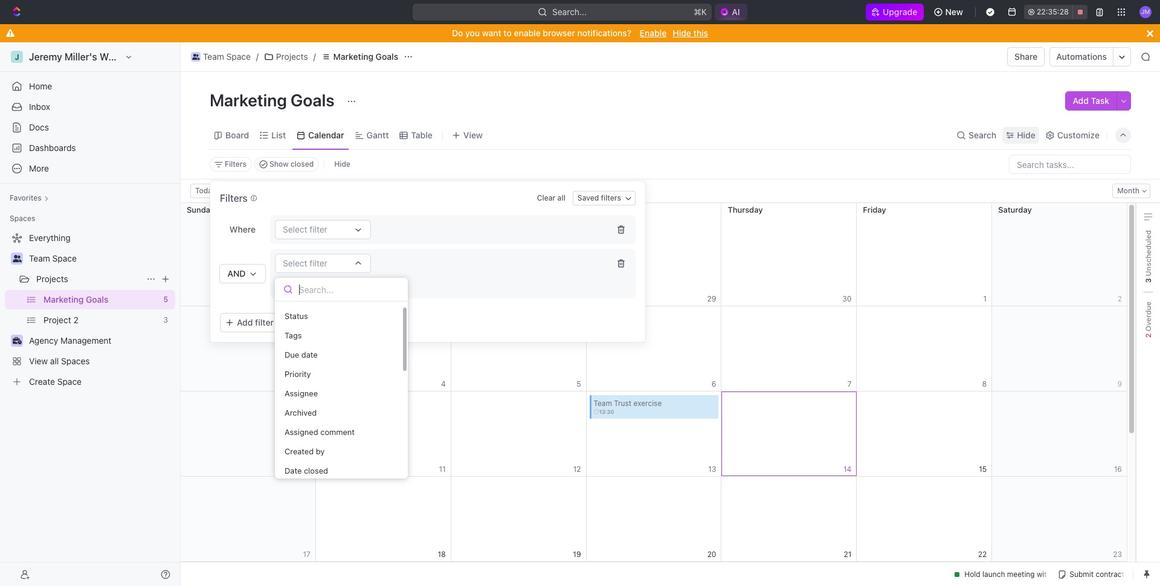 Task type: describe. For each thing, give the bounding box(es) containing it.
grid containing sunday
[[180, 203, 1128, 562]]

wednesday
[[593, 205, 636, 215]]

user group image inside 'tree'
[[12, 255, 21, 262]]

board link
[[223, 127, 249, 144]]

clear
[[537, 193, 556, 202]]

trust
[[614, 399, 632, 408]]

0 horizontal spatial add filter
[[237, 317, 274, 328]]

1 horizontal spatial goals
[[376, 51, 398, 62]]

calendar
[[308, 130, 344, 140]]

date
[[301, 350, 318, 359]]

friday
[[863, 205, 886, 215]]

dashboards
[[29, 143, 76, 153]]

all
[[558, 193, 566, 202]]

show closed
[[270, 160, 314, 169]]

share
[[1015, 51, 1038, 62]]

row containing 17
[[181, 477, 1128, 562]]

team inside row
[[594, 399, 612, 408]]

list
[[272, 130, 286, 140]]

enable
[[640, 28, 667, 38]]

1 horizontal spatial team space
[[203, 51, 251, 62]]

1 vertical spatial add filter button
[[220, 313, 281, 332]]

home link
[[5, 77, 175, 96]]

1 horizontal spatial space
[[226, 51, 251, 62]]

hide button
[[1003, 127, 1040, 144]]

home
[[29, 81, 52, 91]]

tuesday
[[457, 205, 489, 215]]

2
[[1144, 333, 1153, 338]]

search...
[[553, 7, 587, 17]]

overdue
[[1144, 302, 1153, 333]]

share button
[[1008, 47, 1045, 66]]

new
[[946, 7, 963, 17]]

where
[[230, 224, 256, 235]]

docs
[[29, 122, 49, 132]]

saved filters
[[578, 193, 621, 202]]

tree inside sidebar "navigation"
[[5, 228, 175, 392]]

automations button
[[1051, 48, 1113, 66]]

marketing inside marketing goals link
[[333, 51, 374, 62]]

saved filters button
[[573, 191, 636, 206]]

21
[[844, 550, 852, 559]]

team space inside 'tree'
[[29, 253, 77, 264]]

inbox
[[29, 102, 50, 112]]

1 / from the left
[[256, 51, 259, 62]]

Search tasks... text field
[[1010, 155, 1131, 173]]

space inside 'tree'
[[52, 253, 77, 264]]

add inside button
[[1073, 96, 1089, 106]]

hide inside hide button
[[334, 160, 351, 169]]

comment
[[320, 427, 355, 437]]

show closed button
[[254, 157, 319, 172]]

0 horizontal spatial projects link
[[36, 270, 141, 289]]

0 vertical spatial add filter button
[[275, 279, 327, 294]]

archived
[[285, 408, 317, 417]]

assigned
[[285, 427, 318, 437]]

to
[[504, 28, 512, 38]]

today
[[195, 186, 216, 195]]

filters button
[[210, 157, 252, 172]]

do you want to enable browser notifications? enable hide this
[[452, 28, 708, 38]]

today button
[[190, 184, 221, 198]]

created
[[285, 446, 314, 456]]

unscheduled
[[1144, 230, 1153, 278]]

browser
[[543, 28, 575, 38]]

gantt
[[367, 130, 389, 140]]

15
[[979, 465, 987, 474]]

filter inside dropdown button
[[310, 258, 328, 268]]

22:35:28
[[1037, 7, 1069, 16]]

and
[[228, 268, 246, 279]]

dashboards link
[[5, 138, 175, 158]]

closed for date closed
[[304, 466, 328, 475]]

sidebar navigation
[[0, 42, 181, 586]]

clear all button
[[532, 191, 570, 206]]

filters
[[225, 160, 247, 169]]

favorites
[[10, 193, 42, 202]]

hide button
[[330, 157, 355, 172]]

due date
[[285, 350, 318, 359]]

this
[[694, 28, 708, 38]]

saved
[[578, 193, 599, 202]]

14
[[844, 465, 852, 474]]

notifications?
[[578, 28, 632, 38]]

table link
[[409, 127, 433, 144]]

select filter
[[283, 258, 328, 268]]

created by
[[285, 446, 325, 456]]

3
[[1144, 278, 1153, 283]]

22
[[978, 550, 987, 559]]

assigned comment
[[285, 427, 355, 437]]

add for the topmost add filter button
[[290, 282, 303, 291]]

task
[[1091, 96, 1110, 106]]



Task type: vqa. For each thing, say whether or not it's contained in the screenshot.
Terry Turtle's Workspace, , element
no



Task type: locate. For each thing, give the bounding box(es) containing it.
hide
[[673, 28, 691, 38], [1017, 130, 1036, 140], [334, 160, 351, 169]]

add for bottommost add filter button
[[237, 317, 253, 328]]

tree
[[5, 228, 175, 392]]

filter for the topmost add filter button
[[305, 282, 322, 291]]

1 horizontal spatial add filter
[[290, 282, 322, 291]]

monday
[[322, 205, 352, 215]]

board
[[225, 130, 249, 140]]

group
[[321, 317, 345, 328]]

tree containing team space
[[5, 228, 175, 392]]

row
[[181, 203, 1128, 306], [181, 306, 1128, 392], [181, 392, 1128, 477], [181, 477, 1128, 562]]

inbox link
[[5, 97, 175, 117]]

add down 'select'
[[290, 282, 303, 291]]

sunday
[[187, 205, 215, 215]]

add filter left the status
[[237, 317, 274, 328]]

projects link
[[261, 50, 311, 64], [36, 270, 141, 289]]

1 horizontal spatial hide
[[673, 28, 691, 38]]

2 vertical spatial hide
[[334, 160, 351, 169]]

select filter button
[[275, 254, 371, 273]]

upgrade
[[883, 7, 918, 17]]

filter
[[310, 258, 328, 268], [305, 282, 322, 291], [255, 317, 274, 328]]

⌘k
[[694, 7, 707, 17]]

marketing
[[333, 51, 374, 62], [210, 90, 287, 110]]

1 vertical spatial hide
[[1017, 130, 1036, 140]]

0 vertical spatial projects link
[[261, 50, 311, 64]]

2 vertical spatial team
[[594, 399, 612, 408]]

hide right 'search'
[[1017, 130, 1036, 140]]

add group button
[[286, 313, 352, 332]]

0 vertical spatial user group image
[[192, 54, 200, 60]]

1 vertical spatial space
[[52, 253, 77, 264]]

list link
[[269, 127, 286, 144]]

saturday
[[999, 205, 1032, 215]]

spaces
[[10, 214, 35, 223]]

1 row from the top
[[181, 203, 1128, 306]]

1 vertical spatial team space
[[29, 253, 77, 264]]

0 horizontal spatial /
[[256, 51, 259, 62]]

0 vertical spatial hide
[[673, 28, 691, 38]]

add filter button left tags
[[220, 313, 281, 332]]

status
[[285, 311, 308, 321]]

add down and
[[237, 317, 253, 328]]

1 vertical spatial marketing goals
[[210, 90, 338, 110]]

table
[[411, 130, 433, 140]]

0 horizontal spatial marketing
[[210, 90, 287, 110]]

row containing team trust exercise
[[181, 392, 1128, 477]]

filter for bottommost add filter button
[[255, 317, 274, 328]]

Search... text field
[[299, 280, 400, 299]]

3 row from the top
[[181, 392, 1128, 477]]

0 horizontal spatial team space link
[[29, 249, 173, 268]]

exercise
[[634, 399, 662, 408]]

1 vertical spatial filter
[[305, 282, 322, 291]]

filters
[[601, 193, 621, 202]]

projects
[[276, 51, 308, 62], [36, 274, 68, 284]]

team inside 'tree'
[[29, 253, 50, 264]]

closed inside button
[[291, 160, 314, 169]]

0 vertical spatial marketing goals
[[333, 51, 398, 62]]

0 vertical spatial marketing
[[333, 51, 374, 62]]

you
[[465, 28, 480, 38]]

0 vertical spatial team
[[203, 51, 224, 62]]

0 vertical spatial closed
[[291, 160, 314, 169]]

1 vertical spatial team
[[29, 253, 50, 264]]

23
[[1114, 550, 1122, 559]]

2 horizontal spatial team
[[594, 399, 612, 408]]

add filter down select filter at the top of the page
[[290, 282, 322, 291]]

/
[[256, 51, 259, 62], [313, 51, 316, 62]]

add left group
[[303, 317, 319, 328]]

0 vertical spatial team space
[[203, 51, 251, 62]]

marketing goals link
[[318, 50, 401, 64]]

1 horizontal spatial user group image
[[192, 54, 200, 60]]

hide down calendar
[[334, 160, 351, 169]]

user group image
[[192, 54, 200, 60], [12, 255, 21, 262]]

2 horizontal spatial hide
[[1017, 130, 1036, 140]]

20
[[708, 550, 717, 559]]

1 vertical spatial user group image
[[12, 255, 21, 262]]

1 vertical spatial marketing
[[210, 90, 287, 110]]

enable
[[514, 28, 541, 38]]

closed right show
[[291, 160, 314, 169]]

0 vertical spatial filter
[[310, 258, 328, 268]]

favorites button
[[5, 191, 54, 206]]

add left task at the right
[[1073, 96, 1089, 106]]

18
[[438, 550, 446, 559]]

goals
[[376, 51, 398, 62], [291, 90, 335, 110]]

16
[[1114, 465, 1122, 474]]

date closed
[[285, 466, 328, 475]]

team
[[203, 51, 224, 62], [29, 253, 50, 264], [594, 399, 612, 408]]

by
[[316, 446, 325, 456]]

filter left the status
[[255, 317, 274, 328]]

1 vertical spatial goals
[[291, 90, 335, 110]]

1 horizontal spatial team space link
[[188, 50, 254, 64]]

grid
[[180, 203, 1128, 562]]

2 / from the left
[[313, 51, 316, 62]]

assignee
[[285, 388, 318, 398]]

gantt link
[[364, 127, 389, 144]]

0 vertical spatial team space link
[[188, 50, 254, 64]]

tags
[[285, 330, 302, 340]]

0 vertical spatial projects
[[276, 51, 308, 62]]

4 row from the top
[[181, 477, 1128, 562]]

1 vertical spatial closed
[[304, 466, 328, 475]]

add task
[[1073, 96, 1110, 106]]

2 vertical spatial filter
[[255, 317, 274, 328]]

clear all
[[537, 193, 566, 202]]

1 horizontal spatial team
[[203, 51, 224, 62]]

1 vertical spatial projects
[[36, 274, 68, 284]]

thursday
[[728, 205, 763, 215]]

due
[[285, 350, 299, 359]]

priority
[[285, 369, 311, 379]]

0 vertical spatial space
[[226, 51, 251, 62]]

closed down by at bottom
[[304, 466, 328, 475]]

closed for show closed
[[291, 160, 314, 169]]

want
[[482, 28, 502, 38]]

1 horizontal spatial projects link
[[261, 50, 311, 64]]

0 horizontal spatial goals
[[291, 90, 335, 110]]

19
[[573, 550, 581, 559]]

1 horizontal spatial /
[[313, 51, 316, 62]]

0 horizontal spatial team
[[29, 253, 50, 264]]

search button
[[953, 127, 1000, 144]]

do
[[452, 28, 463, 38]]

add for add group "button"
[[303, 317, 319, 328]]

0 vertical spatial goals
[[376, 51, 398, 62]]

0 vertical spatial add filter
[[290, 282, 322, 291]]

hide left this
[[673, 28, 691, 38]]

automations
[[1057, 51, 1107, 62]]

0 horizontal spatial team space
[[29, 253, 77, 264]]

filter right 'select'
[[310, 258, 328, 268]]

filter down select filter at the top of the page
[[305, 282, 322, 291]]

upgrade link
[[866, 4, 924, 21]]

22:35:28 button
[[1024, 5, 1088, 19]]

17
[[303, 550, 311, 559]]

add filter
[[290, 282, 322, 291], [237, 317, 274, 328]]

0 horizontal spatial space
[[52, 253, 77, 264]]

add
[[1073, 96, 1089, 106], [290, 282, 303, 291], [237, 317, 253, 328], [303, 317, 319, 328]]

0 horizontal spatial projects
[[36, 274, 68, 284]]

1 vertical spatial team space link
[[29, 249, 173, 268]]

team space link
[[188, 50, 254, 64], [29, 249, 173, 268]]

hide inside hide dropdown button
[[1017, 130, 1036, 140]]

select
[[283, 258, 307, 268]]

0 horizontal spatial hide
[[334, 160, 351, 169]]

date
[[285, 466, 302, 475]]

13:30
[[599, 408, 614, 415]]

1 horizontal spatial projects
[[276, 51, 308, 62]]

customize
[[1058, 130, 1100, 140]]

new button
[[929, 2, 971, 22]]

projects inside 'tree'
[[36, 274, 68, 284]]

team space link inside 'tree'
[[29, 249, 173, 268]]

add filter button down select filter at the top of the page
[[275, 279, 327, 294]]

1 vertical spatial add filter
[[237, 317, 274, 328]]

2 row from the top
[[181, 306, 1128, 392]]

show
[[270, 160, 289, 169]]

customize button
[[1042, 127, 1104, 144]]

1 vertical spatial projects link
[[36, 270, 141, 289]]

search
[[969, 130, 997, 140]]

docs link
[[5, 118, 175, 137]]

0 horizontal spatial user group image
[[12, 255, 21, 262]]

add filter button
[[275, 279, 327, 294], [220, 313, 281, 332]]

add inside "button"
[[303, 317, 319, 328]]

1 horizontal spatial marketing
[[333, 51, 374, 62]]



